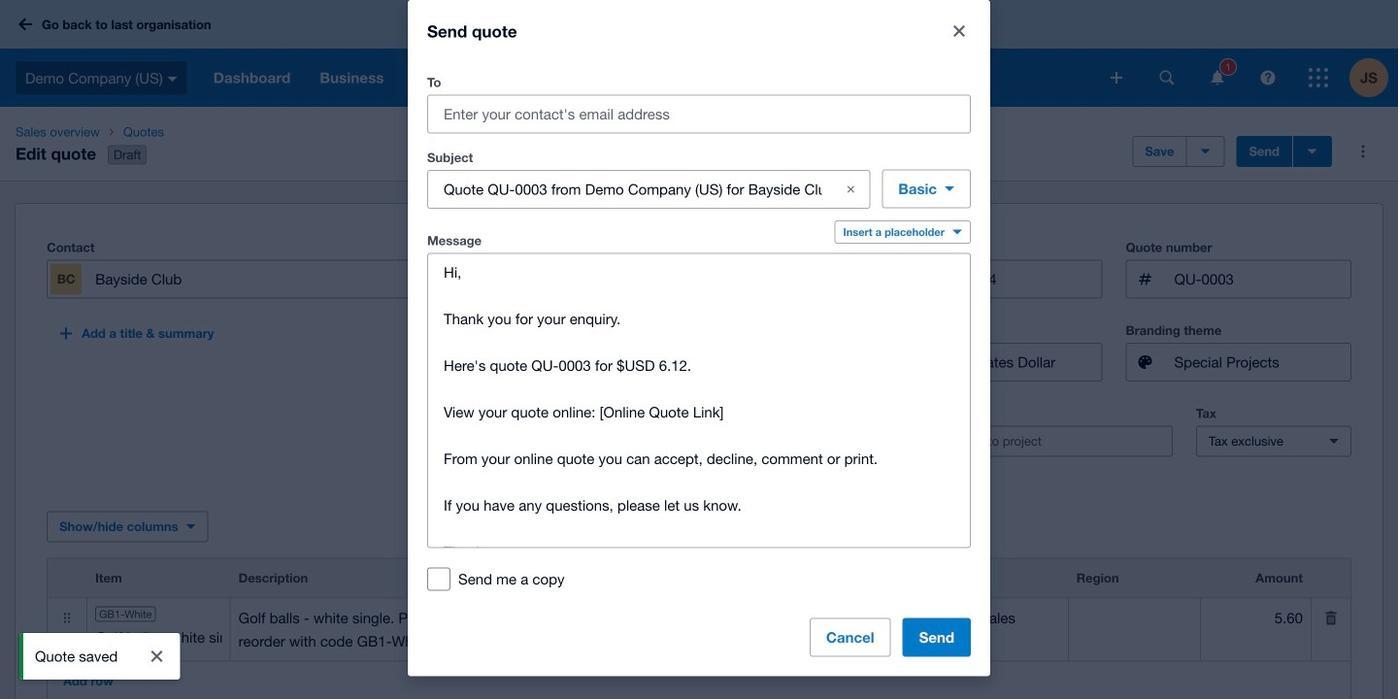 Task type: describe. For each thing, give the bounding box(es) containing it.
1 horizontal spatial svg image
[[1261, 70, 1276, 85]]

Enter your contact's email address field
[[428, 96, 970, 133]]

line items element
[[47, 558, 1352, 699]]



Task type: locate. For each thing, give the bounding box(es) containing it.
None text field
[[1173, 261, 1351, 298], [231, 599, 494, 661], [1173, 261, 1351, 298], [231, 599, 494, 661]]

dialog
[[408, 0, 991, 676]]

0 horizontal spatial svg image
[[1111, 72, 1123, 84]]

svg image
[[1309, 68, 1329, 87], [1261, 70, 1276, 85], [1111, 72, 1123, 84]]

2 horizontal spatial svg image
[[1309, 68, 1329, 87]]

clear subject image
[[832, 170, 870, 209]]

banner
[[0, 0, 1398, 107]]

svg image
[[18, 18, 32, 31], [1160, 70, 1175, 85], [1212, 70, 1224, 85], [168, 76, 177, 81]]

None field
[[428, 171, 824, 208], [924, 261, 1102, 298], [1201, 599, 1311, 638], [428, 171, 824, 208], [924, 261, 1102, 298], [1201, 599, 1311, 638]]

alert
[[19, 633, 180, 680]]

None text field
[[428, 254, 970, 547], [674, 344, 853, 381], [428, 254, 970, 547], [674, 344, 853, 381]]



Task type: vqa. For each thing, say whether or not it's contained in the screenshot.
left svg icon
yes



